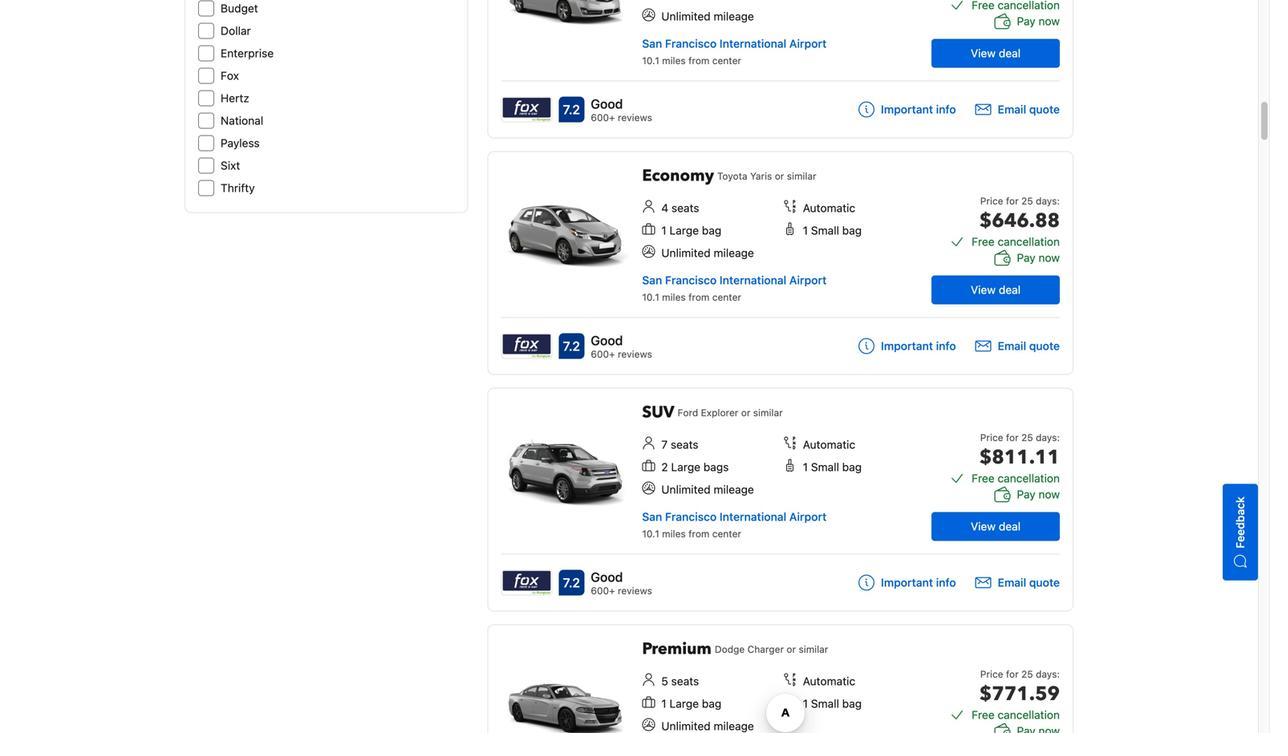 Task type: vqa. For each thing, say whether or not it's contained in the screenshot.
the middle the In
no



Task type: describe. For each thing, give the bounding box(es) containing it.
email quote for $811.11
[[998, 576, 1060, 589]]

for for $811.11
[[1006, 432, 1019, 443]]

1 for suv
[[803, 461, 808, 474]]

deal for $811.11
[[999, 520, 1021, 533]]

1 deal from the top
[[999, 47, 1021, 60]]

1 supplied by fox image from the top
[[502, 98, 552, 122]]

from for $811.11
[[689, 528, 710, 540]]

explorer
[[701, 407, 739, 419]]

san francisco international airport 10.1 miles from center for $811.11
[[642, 510, 827, 540]]

1 pay now from the top
[[1017, 14, 1060, 28]]

unlimited mileage for suv
[[662, 483, 754, 496]]

7 seats
[[662, 438, 699, 451]]

email quote button for $646.88
[[976, 338, 1060, 354]]

good 600+ reviews for $811.11
[[591, 570, 652, 597]]

1 email quote from the top
[[998, 103, 1060, 116]]

1 reviews from the top
[[618, 112, 652, 123]]

7.2 for $811.11
[[563, 575, 580, 591]]

25 for $646.88
[[1022, 195, 1033, 207]]

1 important from the top
[[881, 103, 933, 116]]

premium dodge charger or similar
[[642, 638, 829, 661]]

1 francisco from the top
[[665, 37, 717, 50]]

price for $771.59
[[981, 669, 1004, 680]]

1 info from the top
[[936, 103, 956, 116]]

1 large bag for premium
[[662, 697, 722, 711]]

from for $646.88
[[689, 292, 710, 303]]

automatic for $811.11
[[803, 438, 856, 451]]

view deal for $646.88
[[971, 283, 1021, 297]]

yaris
[[750, 171, 772, 182]]

7.2 for $646.88
[[563, 339, 580, 354]]

days: for $811.11
[[1036, 432, 1060, 443]]

1 center from the top
[[712, 55, 742, 66]]

1 10.1 from the top
[[642, 55, 660, 66]]

2 large bags
[[662, 461, 729, 474]]

$771.59
[[980, 681, 1060, 708]]

1 pay from the top
[[1017, 14, 1036, 28]]

2 vertical spatial large
[[670, 697, 699, 711]]

1 quote from the top
[[1030, 103, 1060, 116]]

1 view deal from the top
[[971, 47, 1021, 60]]

free cancellation for $646.88
[[972, 235, 1060, 248]]

1 small bag for $811.11
[[803, 461, 862, 474]]

for for $646.88
[[1006, 195, 1019, 207]]

1 san francisco international airport button from the top
[[642, 37, 827, 50]]

unlimited for suv
[[662, 483, 711, 496]]

francisco for $646.88
[[665, 274, 717, 287]]

mileage for economy
[[714, 246, 754, 260]]

1 email quote button from the top
[[976, 102, 1060, 118]]

good for $646.88
[[591, 333, 623, 348]]

info for $811.11
[[936, 576, 956, 589]]

7.2 element for $646.88
[[559, 333, 585, 359]]

1 unlimited mileage from the top
[[662, 10, 754, 23]]

or for $646.88
[[775, 171, 784, 182]]

supplied by fox image for $646.88
[[502, 334, 552, 358]]

san for $811.11
[[642, 510, 662, 524]]

2 vertical spatial seats
[[671, 675, 699, 688]]

san francisco international airport 10.1 miles from center for $646.88
[[642, 274, 827, 303]]

suv ford explorer or similar
[[642, 402, 783, 424]]

email quote button for $811.11
[[976, 575, 1060, 591]]

large for $811.11
[[671, 461, 701, 474]]

economy
[[642, 165, 714, 187]]

1 view from the top
[[971, 47, 996, 60]]

1 miles from the top
[[662, 55, 686, 66]]

free for $771.59
[[972, 709, 995, 722]]

3 small from the top
[[811, 697, 839, 711]]

free cancellation for $771.59
[[972, 709, 1060, 722]]

free cancellation for $811.11
[[972, 472, 1060, 485]]

reviews for $646.88
[[618, 349, 652, 360]]

product card group containing $771.59
[[487, 625, 1074, 734]]

1 7.2 element from the top
[[559, 97, 585, 122]]

toyota
[[717, 171, 748, 182]]

1 unlimited from the top
[[662, 10, 711, 23]]

3 automatic from the top
[[803, 675, 856, 688]]

unlimited mileage for premium
[[662, 720, 754, 733]]

1 small bag for $646.88
[[803, 224, 862, 237]]

free for $811.11
[[972, 472, 995, 485]]

bags
[[704, 461, 729, 474]]

1 7.2 from the top
[[563, 102, 580, 117]]

small for $646.88
[[811, 224, 839, 237]]

days: for $771.59
[[1036, 669, 1060, 680]]

cancellation for $646.88
[[998, 235, 1060, 248]]

pay for $646.88
[[1017, 251, 1036, 264]]

view deal button for $646.88
[[932, 276, 1060, 305]]

economy toyota yaris or similar
[[642, 165, 817, 187]]

bag for premium
[[842, 697, 862, 711]]

5 seats
[[662, 675, 699, 688]]

large for $646.88
[[670, 224, 699, 237]]

1 important info from the top
[[881, 103, 956, 116]]

supplied by fox image for $811.11
[[502, 571, 552, 595]]

1 large bag for economy
[[662, 224, 722, 237]]

1 san from the top
[[642, 37, 662, 50]]

10.1 for $811.11
[[642, 528, 660, 540]]

international for $811.11
[[720, 510, 787, 524]]

feedback button
[[1223, 484, 1258, 581]]

san francisco international airport button for $811.11
[[642, 510, 827, 524]]

seats for $811.11
[[671, 438, 699, 451]]

now for $646.88
[[1039, 251, 1060, 264]]

enterprise
[[221, 47, 274, 60]]

bag for suv
[[842, 461, 862, 474]]

pay now for $646.88
[[1017, 251, 1060, 264]]

1 view deal button from the top
[[932, 39, 1060, 68]]

similar for $811.11
[[753, 407, 783, 419]]

1 mileage from the top
[[714, 10, 754, 23]]

dodge
[[715, 644, 745, 655]]

unlimited mileage for economy
[[662, 246, 754, 260]]

product card group containing $646.88
[[487, 151, 1074, 375]]

important info for $646.88
[[881, 339, 956, 353]]

good for $811.11
[[591, 570, 623, 585]]



Task type: locate. For each thing, give the bounding box(es) containing it.
reviews
[[618, 112, 652, 123], [618, 349, 652, 360], [618, 585, 652, 597]]

1 good from the top
[[591, 96, 623, 112]]

similar inside premium dodge charger or similar
[[799, 644, 829, 655]]

3 free cancellation from the top
[[972, 709, 1060, 722]]

2 email quote from the top
[[998, 339, 1060, 353]]

2 good 600+ reviews from the top
[[591, 333, 652, 360]]

email for $646.88
[[998, 339, 1027, 353]]

product card group containing $811.11
[[487, 388, 1074, 612]]

similar
[[787, 171, 817, 182], [753, 407, 783, 419], [799, 644, 829, 655]]

now
[[1039, 14, 1060, 28], [1039, 251, 1060, 264], [1039, 488, 1060, 501]]

supplied by fox image
[[502, 98, 552, 122], [502, 334, 552, 358], [502, 571, 552, 595]]

4 seats
[[662, 201, 699, 215]]

2 customer rating 7.2 good element from the top
[[591, 331, 652, 350]]

1 now from the top
[[1039, 14, 1060, 28]]

center for $811.11
[[712, 528, 742, 540]]

mileage for premium
[[714, 720, 754, 733]]

1 vertical spatial important info
[[881, 339, 956, 353]]

pay for $811.11
[[1017, 488, 1036, 501]]

0 vertical spatial cancellation
[[998, 235, 1060, 248]]

similar right charger
[[799, 644, 829, 655]]

0 vertical spatial 1 large bag
[[662, 224, 722, 237]]

view deal
[[971, 47, 1021, 60], [971, 283, 1021, 297], [971, 520, 1021, 533]]

similar for $646.88
[[787, 171, 817, 182]]

2 email quote button from the top
[[976, 338, 1060, 354]]

feedback
[[1234, 497, 1247, 549]]

thrifty
[[221, 181, 255, 195]]

4 unlimited from the top
[[662, 720, 711, 733]]

sixt
[[221, 159, 240, 172]]

2 vertical spatial 1 small bag
[[803, 697, 862, 711]]

deal for $646.88
[[999, 283, 1021, 297]]

2 for from the top
[[1006, 432, 1019, 443]]

1 25 from the top
[[1022, 195, 1033, 207]]

2 supplied by fox image from the top
[[502, 334, 552, 358]]

10.1
[[642, 55, 660, 66], [642, 292, 660, 303], [642, 528, 660, 540]]

price for 25 days: $646.88
[[980, 195, 1060, 234]]

seats
[[672, 201, 699, 215], [671, 438, 699, 451], [671, 675, 699, 688]]

1 vertical spatial free
[[972, 472, 995, 485]]

2 vertical spatial view deal
[[971, 520, 1021, 533]]

2 vertical spatial from
[[689, 528, 710, 540]]

3 supplied by fox image from the top
[[502, 571, 552, 595]]

25 for $811.11
[[1022, 432, 1033, 443]]

3 email quote from the top
[[998, 576, 1060, 589]]

days: up $771.59
[[1036, 669, 1060, 680]]

view for $646.88
[[971, 283, 996, 297]]

for inside price for 25 days: $646.88
[[1006, 195, 1019, 207]]

1 vertical spatial from
[[689, 292, 710, 303]]

small
[[811, 224, 839, 237], [811, 461, 839, 474], [811, 697, 839, 711]]

3 unlimited mileage from the top
[[662, 483, 754, 496]]

3 important from the top
[[881, 576, 933, 589]]

1 vertical spatial view deal
[[971, 283, 1021, 297]]

0 vertical spatial large
[[670, 224, 699, 237]]

1 large bag
[[662, 224, 722, 237], [662, 697, 722, 711]]

1 international from the top
[[720, 37, 787, 50]]

or right yaris
[[775, 171, 784, 182]]

days: for $646.88
[[1036, 195, 1060, 207]]

2 product card group from the top
[[487, 151, 1074, 375]]

3 email from the top
[[998, 576, 1027, 589]]

2 vertical spatial pay
[[1017, 488, 1036, 501]]

2 pay from the top
[[1017, 251, 1036, 264]]

2 airport from the top
[[790, 274, 827, 287]]

1 vertical spatial similar
[[753, 407, 783, 419]]

1 vertical spatial view deal button
[[932, 276, 1060, 305]]

600+
[[591, 112, 615, 123], [591, 349, 615, 360], [591, 585, 615, 597]]

2 vertical spatial similar
[[799, 644, 829, 655]]

important for $646.88
[[881, 339, 933, 353]]

email
[[998, 103, 1027, 116], [998, 339, 1027, 353], [998, 576, 1027, 589]]

2 unlimited from the top
[[662, 246, 711, 260]]

2 reviews from the top
[[618, 349, 652, 360]]

2 days: from the top
[[1036, 432, 1060, 443]]

from
[[689, 55, 710, 66], [689, 292, 710, 303], [689, 528, 710, 540]]

for up $811.11
[[1006, 432, 1019, 443]]

5
[[662, 675, 668, 688]]

view for $811.11
[[971, 520, 996, 533]]

0 vertical spatial now
[[1039, 14, 1060, 28]]

similar right yaris
[[787, 171, 817, 182]]

3 francisco from the top
[[665, 510, 717, 524]]

view deal for $811.11
[[971, 520, 1021, 533]]

important info button
[[859, 102, 956, 118], [859, 338, 956, 354], [859, 575, 956, 591]]

charger
[[748, 644, 784, 655]]

1 large bag down 4 seats
[[662, 224, 722, 237]]

3 reviews from the top
[[618, 585, 652, 597]]

2 vertical spatial cancellation
[[998, 709, 1060, 722]]

0 vertical spatial miles
[[662, 55, 686, 66]]

seats right '5'
[[671, 675, 699, 688]]

1 from from the top
[[689, 55, 710, 66]]

important info button for $646.88
[[859, 338, 956, 354]]

price inside price for 25 days: $646.88
[[981, 195, 1004, 207]]

25 inside price for 25 days: $771.59
[[1022, 669, 1033, 680]]

2 vertical spatial important info
[[881, 576, 956, 589]]

1 customer rating 7.2 good element from the top
[[591, 94, 652, 114]]

0 vertical spatial automatic
[[803, 201, 856, 215]]

0 vertical spatial similar
[[787, 171, 817, 182]]

1 email from the top
[[998, 103, 1027, 116]]

seats right 7
[[671, 438, 699, 451]]

0 vertical spatial from
[[689, 55, 710, 66]]

0 vertical spatial view deal button
[[932, 39, 1060, 68]]

reviews for $811.11
[[618, 585, 652, 597]]

product card group
[[487, 0, 1074, 138], [487, 151, 1074, 375], [487, 388, 1074, 612], [487, 625, 1074, 734]]

3 view deal from the top
[[971, 520, 1021, 533]]

pay now
[[1017, 14, 1060, 28], [1017, 251, 1060, 264], [1017, 488, 1060, 501]]

2 important info button from the top
[[859, 338, 956, 354]]

customer rating 7.2 good element for $811.11
[[591, 568, 652, 587]]

0 vertical spatial san francisco international airport button
[[642, 37, 827, 50]]

price up $646.88
[[981, 195, 1004, 207]]

4
[[662, 201, 669, 215]]

1 important info button from the top
[[859, 102, 956, 118]]

2 cancellation from the top
[[998, 472, 1060, 485]]

view deal button
[[932, 39, 1060, 68], [932, 276, 1060, 305], [932, 512, 1060, 541]]

1 vertical spatial reviews
[[618, 349, 652, 360]]

email quote
[[998, 103, 1060, 116], [998, 339, 1060, 353], [998, 576, 1060, 589]]

for inside price for 25 days: $771.59
[[1006, 669, 1019, 680]]

free down $811.11
[[972, 472, 995, 485]]

2
[[662, 461, 668, 474]]

large right 2
[[671, 461, 701, 474]]

3 from from the top
[[689, 528, 710, 540]]

2 vertical spatial view
[[971, 520, 996, 533]]

national
[[221, 114, 263, 127]]

2 price from the top
[[981, 432, 1004, 443]]

good 600+ reviews
[[591, 96, 652, 123], [591, 333, 652, 360], [591, 570, 652, 597]]

free for $646.88
[[972, 235, 995, 248]]

price for $646.88
[[981, 195, 1004, 207]]

suv
[[642, 402, 675, 424]]

1 vertical spatial good 600+ reviews
[[591, 333, 652, 360]]

3 cancellation from the top
[[998, 709, 1060, 722]]

fox
[[221, 69, 239, 82]]

miles
[[662, 55, 686, 66], [662, 292, 686, 303], [662, 528, 686, 540]]

3 for from the top
[[1006, 669, 1019, 680]]

2 vertical spatial now
[[1039, 488, 1060, 501]]

2 vertical spatial francisco
[[665, 510, 717, 524]]

cancellation down $646.88
[[998, 235, 1060, 248]]

3 7.2 from the top
[[563, 575, 580, 591]]

2 7.2 from the top
[[563, 339, 580, 354]]

2 vertical spatial free
[[972, 709, 995, 722]]

1 vertical spatial or
[[741, 407, 751, 419]]

or for $811.11
[[741, 407, 751, 419]]

25 inside price for 25 days: $811.11
[[1022, 432, 1033, 443]]

view
[[971, 47, 996, 60], [971, 283, 996, 297], [971, 520, 996, 533]]

customer rating 7.2 good element
[[591, 94, 652, 114], [591, 331, 652, 350], [591, 568, 652, 587]]

unlimited
[[662, 10, 711, 23], [662, 246, 711, 260], [662, 483, 711, 496], [662, 720, 711, 733]]

25 inside price for 25 days: $646.88
[[1022, 195, 1033, 207]]

similar inside economy toyota yaris or similar
[[787, 171, 817, 182]]

2 vertical spatial quote
[[1030, 576, 1060, 589]]

days:
[[1036, 195, 1060, 207], [1036, 432, 1060, 443], [1036, 669, 1060, 680]]

deal
[[999, 47, 1021, 60], [999, 283, 1021, 297], [999, 520, 1021, 533]]

7.2 element for $811.11
[[559, 570, 585, 596]]

2 1 large bag from the top
[[662, 697, 722, 711]]

days: inside price for 25 days: $771.59
[[1036, 669, 1060, 680]]

payless
[[221, 136, 260, 150]]

3 mileage from the top
[[714, 483, 754, 496]]

2 vertical spatial automatic
[[803, 675, 856, 688]]

2 san francisco international airport button from the top
[[642, 274, 827, 287]]

1 600+ from the top
[[591, 112, 615, 123]]

2 email from the top
[[998, 339, 1027, 353]]

3 center from the top
[[712, 528, 742, 540]]

email quote for $646.88
[[998, 339, 1060, 353]]

unlimited for premium
[[662, 720, 711, 733]]

2 san francisco international airport 10.1 miles from center from the top
[[642, 274, 827, 303]]

2 vertical spatial 7.2 element
[[559, 570, 585, 596]]

now for $811.11
[[1039, 488, 1060, 501]]

3 san francisco international airport 10.1 miles from center from the top
[[642, 510, 827, 540]]

price for $811.11
[[981, 432, 1004, 443]]

small for $811.11
[[811, 461, 839, 474]]

3 info from the top
[[936, 576, 956, 589]]

2 vertical spatial 10.1
[[642, 528, 660, 540]]

days: inside price for 25 days: $811.11
[[1036, 432, 1060, 443]]

1 vertical spatial days:
[[1036, 432, 1060, 443]]

4 mileage from the top
[[714, 720, 754, 733]]

2 vertical spatial 25
[[1022, 669, 1033, 680]]

miles for $646.88
[[662, 292, 686, 303]]

similar inside suv ford explorer or similar
[[753, 407, 783, 419]]

unlimited mileage
[[662, 10, 754, 23], [662, 246, 754, 260], [662, 483, 754, 496], [662, 720, 754, 733]]

3 1 small bag from the top
[[803, 697, 862, 711]]

25 up $811.11
[[1022, 432, 1033, 443]]

1 vertical spatial info
[[936, 339, 956, 353]]

san
[[642, 37, 662, 50], [642, 274, 662, 287], [642, 510, 662, 524]]

600+ for $811.11
[[591, 585, 615, 597]]

2 vertical spatial small
[[811, 697, 839, 711]]

cancellation
[[998, 235, 1060, 248], [998, 472, 1060, 485], [998, 709, 1060, 722]]

2 10.1 from the top
[[642, 292, 660, 303]]

francisco
[[665, 37, 717, 50], [665, 274, 717, 287], [665, 510, 717, 524]]

1 vertical spatial 1 small bag
[[803, 461, 862, 474]]

important info button for $811.11
[[859, 575, 956, 591]]

3 600+ from the top
[[591, 585, 615, 597]]

for for $771.59
[[1006, 669, 1019, 680]]

2 info from the top
[[936, 339, 956, 353]]

2 from from the top
[[689, 292, 710, 303]]

san francisco international airport 10.1 miles from center
[[642, 37, 827, 66], [642, 274, 827, 303], [642, 510, 827, 540]]

1 vertical spatial 10.1
[[642, 292, 660, 303]]

san francisco international airport button
[[642, 37, 827, 50], [642, 274, 827, 287], [642, 510, 827, 524]]

days: up $811.11
[[1036, 432, 1060, 443]]

2 center from the top
[[712, 292, 742, 303]]

san francisco international airport button for $646.88
[[642, 274, 827, 287]]

1 vertical spatial important
[[881, 339, 933, 353]]

view deal button for $811.11
[[932, 512, 1060, 541]]

0 vertical spatial good 600+ reviews
[[591, 96, 652, 123]]

1 vertical spatial miles
[[662, 292, 686, 303]]

3 7.2 element from the top
[[559, 570, 585, 596]]

good 600+ reviews for $646.88
[[591, 333, 652, 360]]

0 vertical spatial price
[[981, 195, 1004, 207]]

large down 5 seats
[[670, 697, 699, 711]]

2 1 small bag from the top
[[803, 461, 862, 474]]

1 1 small bag from the top
[[803, 224, 862, 237]]

1 vertical spatial francisco
[[665, 274, 717, 287]]

2 vertical spatial reviews
[[618, 585, 652, 597]]

7.2
[[563, 102, 580, 117], [563, 339, 580, 354], [563, 575, 580, 591]]

0 vertical spatial reviews
[[618, 112, 652, 123]]

1 small bag
[[803, 224, 862, 237], [803, 461, 862, 474], [803, 697, 862, 711]]

2 miles from the top
[[662, 292, 686, 303]]

2 vertical spatial email quote button
[[976, 575, 1060, 591]]

free down $646.88
[[972, 235, 995, 248]]

pay
[[1017, 14, 1036, 28], [1017, 251, 1036, 264], [1017, 488, 1036, 501]]

0 vertical spatial view deal
[[971, 47, 1021, 60]]

2 horizontal spatial or
[[787, 644, 796, 655]]

3 airport from the top
[[790, 510, 827, 524]]

0 horizontal spatial or
[[741, 407, 751, 419]]

1 days: from the top
[[1036, 195, 1060, 207]]

3 25 from the top
[[1022, 669, 1033, 680]]

product card group containing good
[[487, 0, 1074, 138]]

free down $771.59
[[972, 709, 995, 722]]

price up $771.59
[[981, 669, 1004, 680]]

25
[[1022, 195, 1033, 207], [1022, 432, 1033, 443], [1022, 669, 1033, 680]]

1 vertical spatial view
[[971, 283, 996, 297]]

large down 4 seats
[[670, 224, 699, 237]]

2 important from the top
[[881, 339, 933, 353]]

1 for premium
[[803, 697, 808, 711]]

0 vertical spatial 25
[[1022, 195, 1033, 207]]

dollar
[[221, 24, 251, 37]]

1 vertical spatial san francisco international airport 10.1 miles from center
[[642, 274, 827, 303]]

important for $811.11
[[881, 576, 933, 589]]

email for $811.11
[[998, 576, 1027, 589]]

price
[[981, 195, 1004, 207], [981, 432, 1004, 443], [981, 669, 1004, 680]]

or inside premium dodge charger or similar
[[787, 644, 796, 655]]

1 vertical spatial for
[[1006, 432, 1019, 443]]

$646.88
[[980, 208, 1060, 234]]

seats right 4 on the top
[[672, 201, 699, 215]]

2 vertical spatial good 600+ reviews
[[591, 570, 652, 597]]

important
[[881, 103, 933, 116], [881, 339, 933, 353], [881, 576, 933, 589]]

1 vertical spatial deal
[[999, 283, 1021, 297]]

0 vertical spatial free cancellation
[[972, 235, 1060, 248]]

bag for economy
[[842, 224, 862, 237]]

1 vertical spatial san
[[642, 274, 662, 287]]

reviews up premium
[[618, 585, 652, 597]]

unlimited for economy
[[662, 246, 711, 260]]

2 unlimited mileage from the top
[[662, 246, 754, 260]]

mileage for suv
[[714, 483, 754, 496]]

bag
[[702, 224, 722, 237], [842, 224, 862, 237], [842, 461, 862, 474], [702, 697, 722, 711], [842, 697, 862, 711]]

important info
[[881, 103, 956, 116], [881, 339, 956, 353], [881, 576, 956, 589]]

free cancellation down $811.11
[[972, 472, 1060, 485]]

1 vertical spatial now
[[1039, 251, 1060, 264]]

reviews up suv
[[618, 349, 652, 360]]

ford
[[678, 407, 698, 419]]

1 vertical spatial small
[[811, 461, 839, 474]]

price inside price for 25 days: $811.11
[[981, 432, 1004, 443]]

25 up $646.88
[[1022, 195, 1033, 207]]

info
[[936, 103, 956, 116], [936, 339, 956, 353], [936, 576, 956, 589]]

free cancellation
[[972, 235, 1060, 248], [972, 472, 1060, 485], [972, 709, 1060, 722]]

or inside suv ford explorer or similar
[[741, 407, 751, 419]]

1 vertical spatial large
[[671, 461, 701, 474]]

quote
[[1030, 103, 1060, 116], [1030, 339, 1060, 353], [1030, 576, 1060, 589]]

0 vertical spatial good
[[591, 96, 623, 112]]

airport for $646.88
[[790, 274, 827, 287]]

or right explorer at bottom
[[741, 407, 751, 419]]

3 miles from the top
[[662, 528, 686, 540]]

1 airport from the top
[[790, 37, 827, 50]]

international
[[720, 37, 787, 50], [720, 274, 787, 287], [720, 510, 787, 524]]

2 vertical spatial international
[[720, 510, 787, 524]]

premium
[[642, 638, 712, 661]]

2 600+ from the top
[[591, 349, 615, 360]]

1 vertical spatial 7.2 element
[[559, 333, 585, 359]]

1 vertical spatial email
[[998, 339, 1027, 353]]

1 vertical spatial email quote button
[[976, 338, 1060, 354]]

for up $771.59
[[1006, 669, 1019, 680]]

1 product card group from the top
[[487, 0, 1074, 138]]

$811.11
[[980, 445, 1060, 471]]

1 vertical spatial 25
[[1022, 432, 1033, 443]]

2 vertical spatial important info button
[[859, 575, 956, 591]]

0 vertical spatial customer rating 7.2 good element
[[591, 94, 652, 114]]

1 free from the top
[[972, 235, 995, 248]]

0 vertical spatial email
[[998, 103, 1027, 116]]

1 for economy
[[803, 224, 808, 237]]

0 vertical spatial deal
[[999, 47, 1021, 60]]

for
[[1006, 195, 1019, 207], [1006, 432, 1019, 443], [1006, 669, 1019, 680]]

2 san from the top
[[642, 274, 662, 287]]

1 vertical spatial international
[[720, 274, 787, 287]]

free cancellation down $771.59
[[972, 709, 1060, 722]]

600+ for $646.88
[[591, 349, 615, 360]]

pay now for $811.11
[[1017, 488, 1060, 501]]

1 vertical spatial pay
[[1017, 251, 1036, 264]]

free cancellation down $646.88
[[972, 235, 1060, 248]]

0 vertical spatial san francisco international airport 10.1 miles from center
[[642, 37, 827, 66]]

1 large bag down 5 seats
[[662, 697, 722, 711]]

mileage
[[714, 10, 754, 23], [714, 246, 754, 260], [714, 483, 754, 496], [714, 720, 754, 733]]

0 vertical spatial quote
[[1030, 103, 1060, 116]]

1 vertical spatial seats
[[671, 438, 699, 451]]

3 good from the top
[[591, 570, 623, 585]]

days: up $646.88
[[1036, 195, 1060, 207]]

1
[[662, 224, 667, 237], [803, 224, 808, 237], [803, 461, 808, 474], [662, 697, 667, 711], [803, 697, 808, 711]]

free
[[972, 235, 995, 248], [972, 472, 995, 485], [972, 709, 995, 722]]

quote for $811.11
[[1030, 576, 1060, 589]]

or right charger
[[787, 644, 796, 655]]

3 international from the top
[[720, 510, 787, 524]]

san for $646.88
[[642, 274, 662, 287]]

3 view from the top
[[971, 520, 996, 533]]

3 10.1 from the top
[[642, 528, 660, 540]]

international for $646.88
[[720, 274, 787, 287]]

info for $646.88
[[936, 339, 956, 353]]

0 vertical spatial important
[[881, 103, 933, 116]]

seats for $646.88
[[672, 201, 699, 215]]

1 automatic from the top
[[803, 201, 856, 215]]

cancellation down $771.59
[[998, 709, 1060, 722]]

price for 25 days: $811.11
[[980, 432, 1060, 471]]

25 up $771.59
[[1022, 669, 1033, 680]]

0 vertical spatial view
[[971, 47, 996, 60]]

2 view deal from the top
[[971, 283, 1021, 297]]

customer rating 7.2 good element for $646.88
[[591, 331, 652, 350]]

3 customer rating 7.2 good element from the top
[[591, 568, 652, 587]]

email quote button
[[976, 102, 1060, 118], [976, 338, 1060, 354], [976, 575, 1060, 591]]

0 vertical spatial san
[[642, 37, 662, 50]]

quote for $646.88
[[1030, 339, 1060, 353]]

for up $646.88
[[1006, 195, 1019, 207]]

1 vertical spatial customer rating 7.2 good element
[[591, 331, 652, 350]]

3 san from the top
[[642, 510, 662, 524]]

for inside price for 25 days: $811.11
[[1006, 432, 1019, 443]]

2 francisco from the top
[[665, 274, 717, 287]]

1 san francisco international airport 10.1 miles from center from the top
[[642, 37, 827, 66]]

2 vertical spatial for
[[1006, 669, 1019, 680]]

or
[[775, 171, 784, 182], [741, 407, 751, 419], [787, 644, 796, 655]]

center for $646.88
[[712, 292, 742, 303]]

budget
[[221, 2, 258, 15]]

2 vertical spatial miles
[[662, 528, 686, 540]]

1 cancellation from the top
[[998, 235, 1060, 248]]

0 vertical spatial 10.1
[[642, 55, 660, 66]]

1 good 600+ reviews from the top
[[591, 96, 652, 123]]

0 vertical spatial 600+
[[591, 112, 615, 123]]

airport for $811.11
[[790, 510, 827, 524]]

0 vertical spatial airport
[[790, 37, 827, 50]]

2 vertical spatial price
[[981, 669, 1004, 680]]

reviews up the economy
[[618, 112, 652, 123]]

days: inside price for 25 days: $646.88
[[1036, 195, 1060, 207]]

airport
[[790, 37, 827, 50], [790, 274, 827, 287], [790, 510, 827, 524]]

francisco for $811.11
[[665, 510, 717, 524]]

2 vertical spatial days:
[[1036, 669, 1060, 680]]

1 vertical spatial san francisco international airport button
[[642, 274, 827, 287]]

3 days: from the top
[[1036, 669, 1060, 680]]

or inside economy toyota yaris or similar
[[775, 171, 784, 182]]

2 good from the top
[[591, 333, 623, 348]]

price for 25 days: $771.59
[[980, 669, 1060, 708]]

1 vertical spatial 1 large bag
[[662, 697, 722, 711]]

automatic for $646.88
[[803, 201, 856, 215]]

2 deal from the top
[[999, 283, 1021, 297]]

0 vertical spatial free
[[972, 235, 995, 248]]

center
[[712, 55, 742, 66], [712, 292, 742, 303], [712, 528, 742, 540]]

2 vertical spatial 7.2
[[563, 575, 580, 591]]

2 now from the top
[[1039, 251, 1060, 264]]

1 vertical spatial free cancellation
[[972, 472, 1060, 485]]

automatic
[[803, 201, 856, 215], [803, 438, 856, 451], [803, 675, 856, 688]]

important info for $811.11
[[881, 576, 956, 589]]

large
[[670, 224, 699, 237], [671, 461, 701, 474], [670, 697, 699, 711]]

3 important info button from the top
[[859, 575, 956, 591]]

hertz
[[221, 91, 249, 105]]

0 vertical spatial days:
[[1036, 195, 1060, 207]]

1 vertical spatial center
[[712, 292, 742, 303]]

cancellation for $771.59
[[998, 709, 1060, 722]]

1 vertical spatial quote
[[1030, 339, 1060, 353]]

price inside price for 25 days: $771.59
[[981, 669, 1004, 680]]

cancellation for $811.11
[[998, 472, 1060, 485]]

7.2 element
[[559, 97, 585, 122], [559, 333, 585, 359], [559, 570, 585, 596]]

1 vertical spatial 600+
[[591, 349, 615, 360]]

7
[[662, 438, 668, 451]]

good
[[591, 96, 623, 112], [591, 333, 623, 348], [591, 570, 623, 585]]

25 for $771.59
[[1022, 669, 1033, 680]]

2 vertical spatial view deal button
[[932, 512, 1060, 541]]

cancellation down $811.11
[[998, 472, 1060, 485]]

3 quote from the top
[[1030, 576, 1060, 589]]

price up $811.11
[[981, 432, 1004, 443]]

3 pay from the top
[[1017, 488, 1036, 501]]

similar right explorer at bottom
[[753, 407, 783, 419]]



